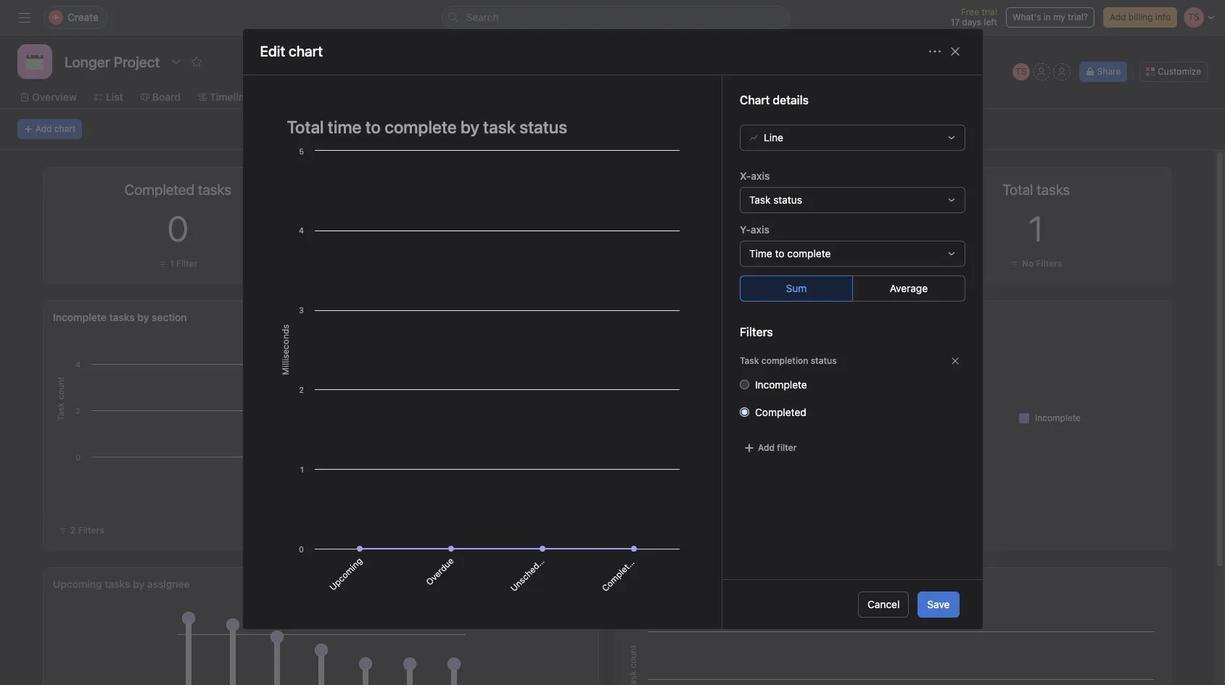 Task type: vqa. For each thing, say whether or not it's contained in the screenshot.
the middle Task
yes



Task type: locate. For each thing, give the bounding box(es) containing it.
total tasks by completion status
[[625, 311, 780, 323]]

2 vertical spatial task
[[625, 578, 647, 590]]

1 vertical spatial filters
[[739, 326, 773, 339]]

2 vertical spatial incomplete
[[1035, 412, 1081, 423]]

1 horizontal spatial 1 filter button
[[727, 257, 774, 271]]

1 axis from the top
[[751, 170, 770, 182]]

info
[[1155, 12, 1171, 22]]

filters down completion status
[[739, 326, 773, 339]]

0 horizontal spatial 1 filter button
[[154, 257, 201, 271]]

0 for overdue tasks
[[740, 208, 761, 249]]

incomplete
[[53, 311, 107, 323], [755, 378, 807, 391], [1035, 412, 1081, 423]]

1 filter button for overdue tasks
[[727, 257, 774, 271]]

0 horizontal spatial filter
[[176, 258, 198, 269]]

task completion over time
[[625, 578, 751, 590]]

days
[[962, 17, 981, 28]]

1 horizontal spatial filter
[[748, 258, 770, 269]]

filters inside 2 filters button
[[78, 525, 104, 536]]

add inside add filter dropdown button
[[758, 442, 774, 453]]

0 down completed tasks
[[167, 208, 188, 249]]

tasks not in a section
[[303, 432, 373, 502]]

overview link
[[20, 89, 77, 105]]

unscheduled
[[508, 548, 554, 594]]

0 button down completed tasks
[[167, 208, 188, 249]]

1 horizontal spatial upcoming
[[327, 555, 364, 593]]

what's in my trial?
[[1012, 12, 1088, 22]]

no
[[1022, 258, 1034, 269]]

in inside tasks not in a section
[[332, 460, 345, 473]]

0 vertical spatial completion
[[761, 355, 808, 366]]

1 0 button from the left
[[167, 208, 188, 249]]

tasks for upcoming
[[105, 578, 130, 590]]

1 vertical spatial in
[[332, 460, 345, 473]]

1 horizontal spatial add
[[758, 442, 774, 453]]

axis up task status
[[751, 170, 770, 182]]

completed
[[755, 406, 806, 418], [600, 554, 639, 594]]

1 horizontal spatial completed
[[755, 406, 806, 418]]

filters right no
[[1036, 258, 1062, 269]]

1 0 from the left
[[167, 208, 188, 249]]

status
[[773, 194, 802, 206], [810, 355, 836, 366]]

filters right 2
[[78, 525, 104, 536]]

2
[[70, 525, 76, 536]]

filter left to
[[748, 258, 770, 269]]

0 horizontal spatial filters
[[78, 525, 104, 536]]

my
[[1053, 12, 1065, 22]]

1
[[457, 208, 471, 249], [1029, 208, 1044, 249], [170, 258, 174, 269], [742, 258, 746, 269]]

0 vertical spatial axis
[[751, 170, 770, 182]]

1 vertical spatial add
[[36, 123, 52, 134]]

2 1 filter button from the left
[[727, 257, 774, 271]]

board
[[152, 91, 181, 103]]

1 filter up 'by section'
[[170, 258, 198, 269]]

1 vertical spatial status
[[810, 355, 836, 366]]

0 vertical spatial task
[[749, 194, 770, 206]]

1 filter button left to
[[727, 257, 774, 271]]

0 horizontal spatial add
[[36, 123, 52, 134]]

2 horizontal spatial filters
[[1036, 258, 1062, 269]]

1 horizontal spatial status
[[810, 355, 836, 366]]

17
[[951, 17, 960, 28]]

tasks left the 'by assignee'
[[105, 578, 130, 590]]

add for add chart
[[36, 123, 52, 134]]

1 filter button
[[154, 257, 201, 271], [727, 257, 774, 271]]

section
[[344, 432, 373, 461]]

add inside add chart button
[[36, 123, 52, 134]]

2 horizontal spatial add
[[1110, 12, 1126, 22]]

2 axis from the top
[[750, 223, 769, 236]]

option group
[[739, 275, 965, 302]]

2 1 filter from the left
[[742, 258, 770, 269]]

sum
[[786, 282, 806, 294]]

average
[[889, 282, 927, 294]]

line button
[[739, 125, 965, 151]]

0 button for overdue tasks
[[740, 208, 761, 249]]

0 horizontal spatial 0 button
[[167, 208, 188, 249]]

task
[[749, 194, 770, 206], [739, 355, 759, 366], [625, 578, 647, 590]]

2 vertical spatial add
[[758, 442, 774, 453]]

add left billing
[[1110, 12, 1126, 22]]

filters inside no filters button
[[1036, 258, 1062, 269]]

task status button
[[739, 187, 965, 213]]

0 vertical spatial in
[[1044, 12, 1051, 22]]

1 horizontal spatial in
[[1044, 12, 1051, 22]]

0 button down task status
[[740, 208, 761, 249]]

2 1 button from the left
[[1029, 208, 1044, 249]]

free trial 17 days left
[[951, 7, 997, 28]]

by
[[680, 311, 691, 323]]

0 for completed tasks
[[167, 208, 188, 249]]

1 horizontal spatial 1 filter
[[742, 258, 770, 269]]

0 horizontal spatial 1 button
[[457, 208, 471, 249]]

in
[[1044, 12, 1051, 22], [332, 460, 345, 473]]

overdue tasks
[[705, 181, 796, 198]]

2 0 button from the left
[[740, 208, 761, 249]]

search list box
[[441, 6, 789, 29]]

0 horizontal spatial status
[[773, 194, 802, 206]]

2 filter from the left
[[748, 258, 770, 269]]

completion down completion status
[[761, 355, 808, 366]]

0 horizontal spatial 1 filter
[[170, 258, 198, 269]]

add left filter
[[758, 442, 774, 453]]

None text field
[[61, 49, 163, 75]]

add to starred image
[[191, 56, 203, 67]]

1 horizontal spatial incomplete
[[755, 378, 807, 391]]

0 vertical spatial incomplete
[[53, 311, 107, 323]]

cancel button
[[858, 592, 909, 618]]

Sum radio
[[739, 275, 853, 302]]

1 horizontal spatial 1 button
[[1029, 208, 1044, 249]]

no filters
[[1022, 258, 1062, 269]]

Incomplete radio
[[739, 380, 749, 389]]

task inside "task status" dropdown button
[[749, 194, 770, 206]]

0 horizontal spatial 0
[[167, 208, 188, 249]]

0 horizontal spatial in
[[332, 460, 345, 473]]

0 button
[[167, 208, 188, 249], [740, 208, 761, 249]]

completion left the "over time"
[[650, 578, 703, 590]]

filters
[[1036, 258, 1062, 269], [739, 326, 773, 339], [78, 525, 104, 536]]

filter
[[176, 258, 198, 269], [748, 258, 770, 269]]

1 filter button up 'by section'
[[154, 257, 201, 271]]

add left chart
[[36, 123, 52, 134]]

0 vertical spatial add
[[1110, 12, 1126, 22]]

axis up time
[[750, 223, 769, 236]]

0
[[167, 208, 188, 249], [740, 208, 761, 249]]

2 vertical spatial filters
[[78, 525, 104, 536]]

0 down task status
[[740, 208, 761, 249]]

0 horizontal spatial completion
[[650, 578, 703, 590]]

upcoming
[[327, 555, 364, 593], [53, 578, 102, 590]]

add
[[1110, 12, 1126, 22], [36, 123, 52, 134], [758, 442, 774, 453]]

1 1 button from the left
[[457, 208, 471, 249]]

1 vertical spatial completion
[[650, 578, 703, 590]]

tasks
[[109, 311, 135, 323], [651, 311, 677, 323], [105, 578, 130, 590]]

2 horizontal spatial incomplete
[[1035, 412, 1081, 423]]

tasks
[[303, 478, 327, 502]]

list
[[106, 91, 123, 103]]

add for add filter
[[758, 442, 774, 453]]

0 horizontal spatial completed
[[600, 554, 639, 594]]

add inside add billing info 'button'
[[1110, 12, 1126, 22]]

1 filter
[[170, 258, 198, 269], [742, 258, 770, 269]]

1 vertical spatial axis
[[750, 223, 769, 236]]

share
[[1097, 66, 1121, 77]]

0 horizontal spatial upcoming
[[53, 578, 102, 590]]

2 0 from the left
[[740, 208, 761, 249]]

1 horizontal spatial completion
[[761, 355, 808, 366]]

time to complete button
[[739, 241, 965, 267]]

completion
[[761, 355, 808, 366], [650, 578, 703, 590]]

add filter button
[[739, 438, 800, 458]]

completion for status
[[761, 355, 808, 366]]

save
[[927, 598, 950, 611]]

save button
[[918, 592, 959, 618]]

filters for incomplete tasks by section
[[78, 525, 104, 536]]

1 horizontal spatial 0 button
[[740, 208, 761, 249]]

x-axis
[[739, 170, 770, 182]]

0 vertical spatial filters
[[1036, 258, 1062, 269]]

filter up 'by section'
[[176, 258, 198, 269]]

line
[[763, 131, 783, 143]]

axis
[[751, 170, 770, 182], [750, 223, 769, 236]]

no filters button
[[1007, 257, 1066, 271]]

tasks left 'by' at the top right of the page
[[651, 311, 677, 323]]

1 1 filter button from the left
[[154, 257, 201, 271]]

1 filter left to
[[742, 258, 770, 269]]

0 vertical spatial status
[[773, 194, 802, 206]]

tasks left 'by section'
[[109, 311, 135, 323]]

search
[[466, 11, 499, 23]]

1 button
[[457, 208, 471, 249], [1029, 208, 1044, 249]]

chart
[[54, 123, 76, 134]]

total
[[625, 311, 649, 323]]

tasks for total
[[651, 311, 677, 323]]

1 vertical spatial task
[[739, 355, 759, 366]]

1 horizontal spatial 0
[[740, 208, 761, 249]]



Task type: describe. For each thing, give the bounding box(es) containing it.
upcoming tasks by assignee
[[53, 578, 190, 590]]

more actions image
[[929, 46, 940, 58]]

cancel
[[867, 598, 900, 611]]

trial?
[[1068, 12, 1088, 22]]

edit chart
[[260, 43, 323, 60]]

1 1 filter from the left
[[170, 258, 198, 269]]

free
[[961, 7, 979, 17]]

time
[[749, 247, 772, 260]]

calendar image
[[26, 53, 44, 70]]

1 vertical spatial completed
[[600, 554, 639, 594]]

0 horizontal spatial incomplete
[[53, 311, 107, 323]]

x-
[[739, 170, 751, 182]]

add billing info
[[1110, 12, 1171, 22]]

by assignee
[[133, 578, 190, 590]]

left
[[984, 17, 997, 28]]

board link
[[141, 89, 181, 105]]

by section
[[137, 311, 187, 323]]

1 filter from the left
[[176, 258, 198, 269]]

Total time to complete by task status text field
[[277, 110, 686, 143]]

close image
[[949, 46, 961, 58]]

add for add billing info
[[1110, 12, 1126, 22]]

ts
[[1015, 66, 1027, 77]]

trial
[[982, 7, 997, 17]]

chart details
[[739, 93, 808, 106]]

ts button
[[1012, 63, 1030, 81]]

to
[[775, 247, 784, 260]]

task completion status
[[739, 355, 836, 366]]

y-axis
[[739, 223, 769, 236]]

in inside button
[[1044, 12, 1051, 22]]

overdue
[[423, 555, 456, 588]]

filters for total tasks
[[1036, 258, 1062, 269]]

what's in my trial? button
[[1006, 7, 1094, 28]]

billing
[[1128, 12, 1153, 22]]

upcoming for upcoming tasks by assignee
[[53, 578, 102, 590]]

what's
[[1012, 12, 1041, 22]]

status inside dropdown button
[[773, 194, 802, 206]]

time to complete
[[749, 247, 830, 260]]

list link
[[94, 89, 123, 105]]

overview
[[32, 91, 77, 103]]

add filter
[[758, 442, 796, 453]]

incomplete tasks by section
[[53, 311, 187, 323]]

upcoming for upcoming
[[327, 555, 364, 593]]

1 horizontal spatial filters
[[739, 326, 773, 339]]

0 button for completed tasks
[[167, 208, 188, 249]]

task for task completion over time
[[625, 578, 647, 590]]

axis for y-
[[750, 223, 769, 236]]

timeline
[[210, 91, 250, 103]]

share button
[[1079, 62, 1127, 82]]

over time
[[706, 578, 751, 590]]

add chart button
[[17, 119, 82, 139]]

completed tasks
[[124, 181, 231, 198]]

task for task status
[[749, 194, 770, 206]]

2 filters button
[[52, 521, 111, 541]]

search button
[[441, 6, 789, 29]]

a button to remove the filter image
[[950, 357, 959, 365]]

timeline link
[[198, 89, 250, 105]]

task for task completion status
[[739, 355, 759, 366]]

option group containing sum
[[739, 275, 965, 302]]

1 vertical spatial incomplete
[[755, 378, 807, 391]]

task status
[[749, 194, 802, 206]]

Average radio
[[852, 275, 965, 302]]

tasks for incomplete
[[109, 311, 135, 323]]

y-
[[739, 223, 750, 236]]

completion status
[[694, 311, 780, 323]]

filter
[[777, 442, 796, 453]]

complete
[[787, 247, 830, 260]]

completion for over time
[[650, 578, 703, 590]]

add chart
[[36, 123, 76, 134]]

not
[[321, 467, 338, 484]]

add billing info button
[[1103, 7, 1177, 28]]

Completed radio
[[739, 407, 749, 417]]

total tasks
[[1003, 181, 1070, 198]]

1 filter button for completed tasks
[[154, 257, 201, 271]]

2 filters
[[70, 525, 104, 536]]

axis for x-
[[751, 170, 770, 182]]

a
[[339, 455, 350, 466]]

0 vertical spatial completed
[[755, 406, 806, 418]]



